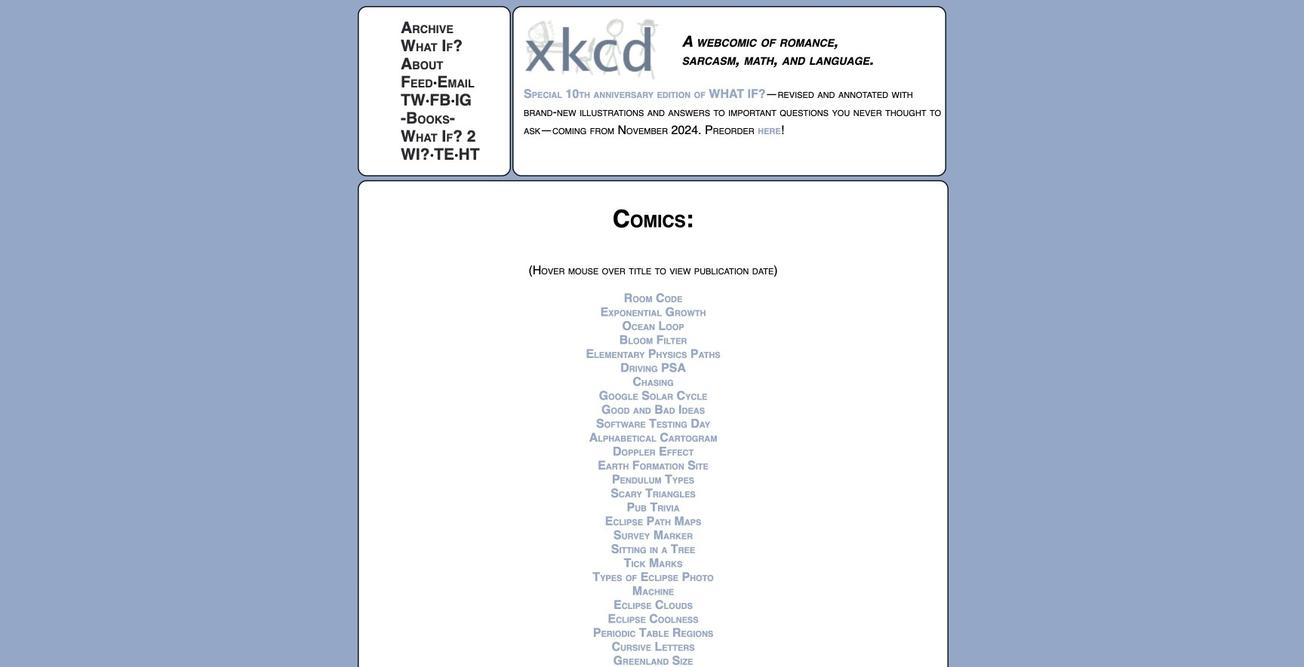 Task type: describe. For each thing, give the bounding box(es) containing it.
xkcd.com logo image
[[524, 17, 663, 80]]



Task type: vqa. For each thing, say whether or not it's contained in the screenshot.
Supergroup image
no



